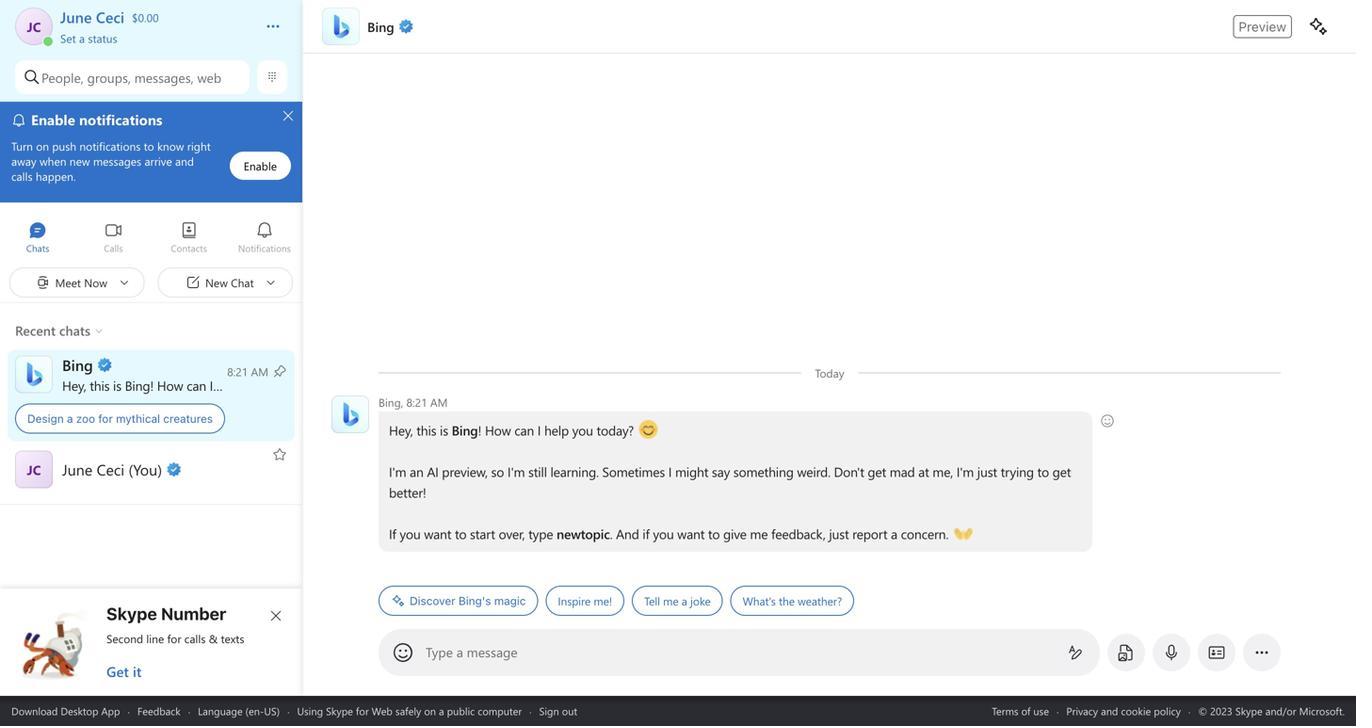 Task type: vqa. For each thing, say whether or not it's contained in the screenshot.
'for' to the middle
yes



Task type: describe. For each thing, give the bounding box(es) containing it.
so
[[491, 463, 504, 480]]

people, groups, messages, web
[[41, 69, 221, 86]]

0 vertical spatial i
[[210, 377, 213, 394]]

still
[[528, 463, 547, 480]]

a right type
[[457, 643, 463, 661]]

preview
[[1239, 19, 1287, 34]]

tell me a joke button
[[632, 586, 723, 616]]

2 i'm from the left
[[508, 463, 525, 480]]

cookie
[[1121, 704, 1151, 718]]

bing,
[[379, 395, 403, 410]]

people, groups, messages, web button
[[15, 60, 250, 94]]

language (en-us) link
[[198, 704, 280, 718]]

0 vertical spatial me
[[750, 525, 768, 543]]

design
[[27, 412, 64, 425]]

me,
[[933, 463, 953, 480]]

weather?
[[798, 593, 842, 609]]

1 get from the left
[[868, 463, 886, 480]]

calls
[[184, 631, 206, 646]]

just inside i'm an ai preview, so i'm still learning. sometimes i might say something weird. don't get mad at me, i'm just trying to get better! if you want to start over, type
[[978, 463, 998, 480]]

newtopic
[[557, 525, 610, 543]]

discover
[[410, 594, 456, 608]]

am
[[430, 395, 448, 410]]

1 horizontal spatial today?
[[597, 422, 634, 439]]

1 horizontal spatial help
[[544, 422, 569, 439]]

2 horizontal spatial to
[[1038, 463, 1049, 480]]

public
[[447, 704, 475, 718]]

don't
[[834, 463, 864, 480]]

skype number
[[106, 604, 226, 624]]

a inside button
[[79, 31, 85, 46]]

what's the weather? button
[[731, 586, 855, 616]]

web
[[372, 704, 393, 718]]

line
[[146, 631, 164, 646]]

2 want from the left
[[677, 525, 705, 543]]

feedback
[[137, 704, 181, 718]]

me!
[[594, 593, 612, 609]]

.
[[610, 525, 613, 543]]

&
[[209, 631, 218, 646]]

type a message
[[426, 643, 518, 661]]

mythical
[[116, 412, 160, 425]]

1 horizontal spatial hey, this is bing ! how can i help you today?
[[389, 422, 637, 439]]

better!
[[389, 484, 426, 501]]

a right report
[[891, 525, 898, 543]]

language (en-us)
[[198, 704, 280, 718]]

download desktop app
[[11, 704, 120, 718]]

feedback,
[[771, 525, 826, 543]]

mad
[[890, 463, 915, 480]]

0 vertical spatial hey,
[[62, 377, 86, 394]]

1 vertical spatial is
[[440, 422, 448, 439]]

desktop
[[61, 704, 98, 718]]

1 horizontal spatial !
[[478, 422, 482, 439]]

type
[[529, 525, 553, 543]]

privacy
[[1067, 704, 1098, 718]]

using
[[297, 704, 323, 718]]

0 vertical spatial help
[[216, 377, 241, 394]]

for for using skype for web safely on a public computer
[[356, 704, 369, 718]]

for for second line for calls & texts
[[167, 631, 181, 646]]

get it
[[106, 662, 142, 681]]

me inside tell me a joke "button"
[[663, 593, 679, 609]]

ai
[[427, 463, 439, 480]]

0 vertical spatial is
[[113, 377, 121, 394]]

privacy and cookie policy
[[1067, 704, 1181, 718]]

and
[[1101, 704, 1118, 718]]

a right on
[[439, 704, 444, 718]]

a left zoo
[[67, 412, 73, 425]]

what's the weather?
[[743, 593, 842, 609]]

out
[[562, 704, 578, 718]]

(openhands)
[[954, 524, 1025, 541]]

an
[[410, 463, 424, 480]]

type
[[426, 643, 453, 661]]

magic
[[494, 594, 526, 608]]

weird.
[[797, 463, 831, 480]]

1 vertical spatial just
[[829, 525, 849, 543]]

set a status
[[60, 31, 117, 46]]

1 horizontal spatial how
[[485, 422, 511, 439]]

design a zoo for mythical creatures
[[27, 412, 213, 425]]

1 horizontal spatial this
[[417, 422, 437, 439]]

(en-
[[246, 704, 264, 718]]

i'm an ai preview, so i'm still learning. sometimes i might say something weird. don't get mad at me, i'm just trying to get better! if you want to start over, type
[[389, 463, 1075, 543]]

give
[[723, 525, 747, 543]]

inspire me! button
[[546, 586, 625, 616]]

of
[[1022, 704, 1031, 718]]

inspire me!
[[558, 593, 612, 609]]

if
[[643, 525, 650, 543]]

skype number element
[[16, 604, 287, 681]]

sometimes
[[602, 463, 665, 480]]

feedback link
[[137, 704, 181, 718]]

something
[[734, 463, 794, 480]]

use
[[1034, 704, 1049, 718]]

computer
[[478, 704, 522, 718]]

people,
[[41, 69, 84, 86]]

creatures
[[163, 412, 213, 425]]

what's
[[743, 593, 776, 609]]

bing, 8:21 am
[[379, 395, 448, 410]]

0 horizontal spatial can
[[187, 377, 206, 394]]

terms of use link
[[992, 704, 1049, 718]]

1 vertical spatial can
[[515, 422, 534, 439]]

status
[[88, 31, 117, 46]]



Task type: locate. For each thing, give the bounding box(es) containing it.
0 horizontal spatial skype
[[106, 604, 157, 624]]

for
[[98, 412, 113, 425], [167, 631, 181, 646], [356, 704, 369, 718]]

zoo
[[76, 412, 95, 425]]

second line for calls & texts
[[106, 631, 244, 646]]

download desktop app link
[[11, 704, 120, 718]]

newtopic . and if you want to give me feedback, just report a concern.
[[557, 525, 952, 543]]

i
[[210, 377, 213, 394], [538, 422, 541, 439], [669, 463, 672, 480]]

the
[[779, 593, 795, 609]]

hey,
[[62, 377, 86, 394], [389, 422, 413, 439]]

bing
[[125, 377, 150, 394], [452, 422, 478, 439]]

is down am
[[440, 422, 448, 439]]

0 vertical spatial just
[[978, 463, 998, 480]]

1 vertical spatial how
[[485, 422, 511, 439]]

1 vertical spatial hey,
[[389, 422, 413, 439]]

1 horizontal spatial bing
[[452, 422, 478, 439]]

can up still
[[515, 422, 534, 439]]

1 horizontal spatial me
[[750, 525, 768, 543]]

2 horizontal spatial i'm
[[957, 463, 974, 480]]

i'm right so
[[508, 463, 525, 480]]

sign
[[539, 704, 559, 718]]

how up so
[[485, 422, 511, 439]]

0 vertical spatial bing
[[125, 377, 150, 394]]

can up creatures
[[187, 377, 206, 394]]

0 horizontal spatial !
[[150, 377, 154, 394]]

set
[[60, 31, 76, 46]]

i'm right me,
[[957, 463, 974, 480]]

1 vertical spatial bing
[[452, 422, 478, 439]]

1 vertical spatial this
[[417, 422, 437, 439]]

and
[[616, 525, 639, 543]]

me
[[750, 525, 768, 543], [663, 593, 679, 609]]

hey, up zoo
[[62, 377, 86, 394]]

8:21
[[406, 395, 427, 410]]

1 horizontal spatial for
[[167, 631, 181, 646]]

to right trying
[[1038, 463, 1049, 480]]

joke
[[691, 593, 711, 609]]

can
[[187, 377, 206, 394], [515, 422, 534, 439]]

1 want from the left
[[424, 525, 452, 543]]

messages,
[[134, 69, 194, 86]]

! up 'mythical' on the bottom left of page
[[150, 377, 154, 394]]

0 vertical spatial this
[[90, 377, 110, 394]]

might
[[675, 463, 709, 480]]

1 vertical spatial today?
[[597, 422, 634, 439]]

0 horizontal spatial want
[[424, 525, 452, 543]]

it
[[133, 662, 142, 681]]

2 horizontal spatial for
[[356, 704, 369, 718]]

bing up preview,
[[452, 422, 478, 439]]

a left joke
[[682, 593, 687, 609]]

bing's
[[459, 594, 491, 608]]

say
[[712, 463, 730, 480]]

app
[[101, 704, 120, 718]]

me right give
[[750, 525, 768, 543]]

1 vertical spatial me
[[663, 593, 679, 609]]

for right zoo
[[98, 412, 113, 425]]

for inside skype number element
[[167, 631, 181, 646]]

privacy and cookie policy link
[[1067, 704, 1181, 718]]

for right line
[[167, 631, 181, 646]]

!
[[150, 377, 154, 394], [478, 422, 482, 439]]

want
[[424, 525, 452, 543], [677, 525, 705, 543]]

i'm left an
[[389, 463, 406, 480]]

trying
[[1001, 463, 1034, 480]]

inspire
[[558, 593, 591, 609]]

set a status button
[[60, 26, 247, 46]]

1 horizontal spatial i
[[538, 422, 541, 439]]

over,
[[499, 525, 525, 543]]

to left give
[[708, 525, 720, 543]]

preview,
[[442, 463, 488, 480]]

1 horizontal spatial skype
[[326, 704, 353, 718]]

0 horizontal spatial hey,
[[62, 377, 86, 394]]

number
[[161, 604, 226, 624]]

1 horizontal spatial get
[[1053, 463, 1071, 480]]

start
[[470, 525, 495, 543]]

3 i'm from the left
[[957, 463, 974, 480]]

1 i'm from the left
[[389, 463, 406, 480]]

1 vertical spatial i
[[538, 422, 541, 439]]

2 vertical spatial i
[[669, 463, 672, 480]]

0 vertical spatial can
[[187, 377, 206, 394]]

terms of use
[[992, 704, 1049, 718]]

using skype for web safely on a public computer
[[297, 704, 522, 718]]

i up still
[[538, 422, 541, 439]]

0 horizontal spatial i'm
[[389, 463, 406, 480]]

1 vertical spatial skype
[[326, 704, 353, 718]]

1 vertical spatial hey, this is bing ! how can i help you today?
[[389, 422, 637, 439]]

0 horizontal spatial this
[[90, 377, 110, 394]]

using skype for web safely on a public computer link
[[297, 704, 522, 718]]

0 vertical spatial how
[[157, 377, 183, 394]]

tell me a joke
[[644, 593, 711, 609]]

is up "design a zoo for mythical creatures"
[[113, 377, 121, 394]]

i up creatures
[[210, 377, 213, 394]]

0 horizontal spatial how
[[157, 377, 183, 394]]

sign out
[[539, 704, 578, 718]]

how up creatures
[[157, 377, 183, 394]]

just
[[978, 463, 998, 480], [829, 525, 849, 543]]

want inside i'm an ai preview, so i'm still learning. sometimes i might say something weird. don't get mad at me, i'm just trying to get better! if you want to start over, type
[[424, 525, 452, 543]]

2 vertical spatial for
[[356, 704, 369, 718]]

0 horizontal spatial hey, this is bing ! how can i help you today?
[[62, 377, 309, 394]]

if
[[389, 525, 396, 543]]

a right set
[[79, 31, 85, 46]]

0 vertical spatial today?
[[269, 377, 306, 394]]

this down 8:21
[[417, 422, 437, 439]]

just left report
[[829, 525, 849, 543]]

safely
[[396, 704, 421, 718]]

texts
[[221, 631, 244, 646]]

1 horizontal spatial can
[[515, 422, 534, 439]]

1 horizontal spatial i'm
[[508, 463, 525, 480]]

! up preview,
[[478, 422, 482, 439]]

(smileeyes)
[[639, 420, 701, 438]]

1 vertical spatial for
[[167, 631, 181, 646]]

you
[[244, 377, 265, 394], [572, 422, 593, 439], [400, 525, 421, 543], [653, 525, 674, 543]]

today?
[[269, 377, 306, 394], [597, 422, 634, 439]]

1 horizontal spatial is
[[440, 422, 448, 439]]

skype
[[106, 604, 157, 624], [326, 704, 353, 718]]

policy
[[1154, 704, 1181, 718]]

1 horizontal spatial just
[[978, 463, 998, 480]]

for left web
[[356, 704, 369, 718]]

2 horizontal spatial i
[[669, 463, 672, 480]]

1 horizontal spatial hey,
[[389, 422, 413, 439]]

0 horizontal spatial get
[[868, 463, 886, 480]]

0 horizontal spatial me
[[663, 593, 679, 609]]

0 horizontal spatial bing
[[125, 377, 150, 394]]

at
[[919, 463, 929, 480]]

0 horizontal spatial just
[[829, 525, 849, 543]]

hey, this is bing ! how can i help you today? up so
[[389, 422, 637, 439]]

get right trying
[[1053, 463, 1071, 480]]

hey, this is bing ! how can i help you today?
[[62, 377, 309, 394], [389, 422, 637, 439]]

1 horizontal spatial want
[[677, 525, 705, 543]]

learning.
[[551, 463, 599, 480]]

0 vertical spatial skype
[[106, 604, 157, 624]]

on
[[424, 704, 436, 718]]

hey, down 'bing,'
[[389, 422, 413, 439]]

i left might
[[669, 463, 672, 480]]

hey, this is bing ! how can i help you today? up creatures
[[62, 377, 309, 394]]

download
[[11, 704, 58, 718]]

terms
[[992, 704, 1019, 718]]

0 horizontal spatial i
[[210, 377, 213, 394]]

bing up 'mythical' on the bottom left of page
[[125, 377, 150, 394]]

1 vertical spatial help
[[544, 422, 569, 439]]

to left start
[[455, 525, 467, 543]]

get
[[106, 662, 129, 681]]

this up zoo
[[90, 377, 110, 394]]

sign out link
[[539, 704, 578, 718]]

skype right using
[[326, 704, 353, 718]]

me right tell
[[663, 593, 679, 609]]

a
[[79, 31, 85, 46], [67, 412, 73, 425], [891, 525, 898, 543], [682, 593, 687, 609], [457, 643, 463, 661], [439, 704, 444, 718]]

get left "mad"
[[868, 463, 886, 480]]

0 horizontal spatial is
[[113, 377, 121, 394]]

groups,
[[87, 69, 131, 86]]

help
[[216, 377, 241, 394], [544, 422, 569, 439]]

0 horizontal spatial for
[[98, 412, 113, 425]]

want left give
[[677, 525, 705, 543]]

get
[[868, 463, 886, 480], [1053, 463, 1071, 480]]

0 horizontal spatial help
[[216, 377, 241, 394]]

tab list
[[0, 213, 302, 265]]

language
[[198, 704, 243, 718]]

1 vertical spatial !
[[478, 422, 482, 439]]

0 vertical spatial !
[[150, 377, 154, 394]]

skype up second
[[106, 604, 157, 624]]

Type a message text field
[[426, 643, 1053, 662]]

web
[[197, 69, 221, 86]]

0 vertical spatial hey, this is bing ! how can i help you today?
[[62, 377, 309, 394]]

a inside "button"
[[682, 593, 687, 609]]

want left start
[[424, 525, 452, 543]]

2 get from the left
[[1053, 463, 1071, 480]]

0 vertical spatial for
[[98, 412, 113, 425]]

i inside i'm an ai preview, so i'm still learning. sometimes i might say something weird. don't get mad at me, i'm just trying to get better! if you want to start over, type
[[669, 463, 672, 480]]

just left trying
[[978, 463, 998, 480]]

0 horizontal spatial today?
[[269, 377, 306, 394]]

0 horizontal spatial to
[[455, 525, 467, 543]]

you inside i'm an ai preview, so i'm still learning. sometimes i might say something weird. don't get mad at me, i'm just trying to get better! if you want to start over, type
[[400, 525, 421, 543]]

concern.
[[901, 525, 949, 543]]

1 horizontal spatial to
[[708, 525, 720, 543]]



